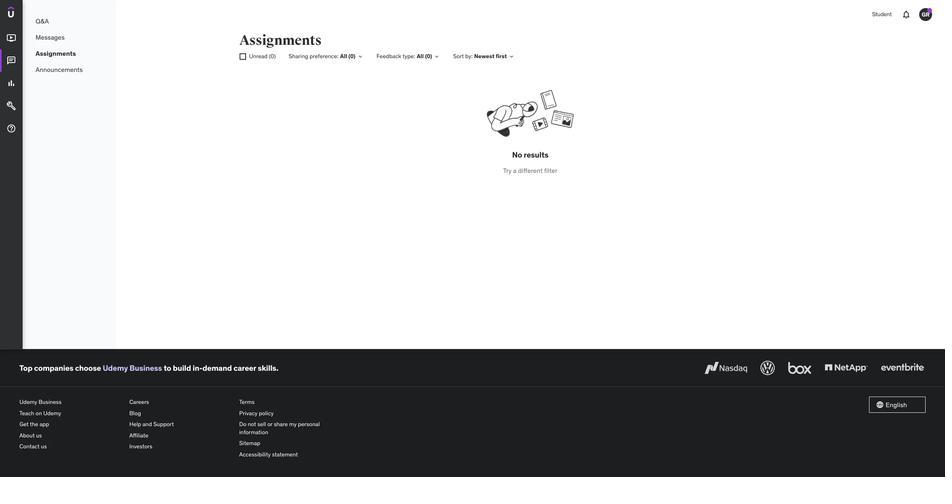 Task type: describe. For each thing, give the bounding box(es) containing it.
1 medium image from the top
[[6, 33, 16, 43]]

my
[[289, 421, 297, 428]]

blog link
[[129, 408, 233, 419]]

first
[[496, 53, 507, 60]]

try a different filter
[[503, 166, 558, 175]]

1 medium image from the top
[[6, 101, 16, 111]]

feedback
[[377, 53, 402, 60]]

type:
[[403, 53, 415, 60]]

contact
[[19, 443, 40, 450]]

nasdaq image
[[703, 359, 749, 377]]

careers blog help and support affiliate investors
[[129, 399, 174, 450]]

0 vertical spatial business
[[130, 363, 162, 373]]

udemy business teach on udemy get the app about us contact us
[[19, 399, 62, 450]]

a
[[513, 166, 517, 175]]

to
[[164, 363, 171, 373]]

accessibility statement link
[[239, 450, 343, 461]]

terms link
[[239, 397, 343, 408]]

you have alerts image
[[928, 8, 933, 13]]

udemy image
[[8, 6, 45, 20]]

student link
[[868, 5, 897, 24]]

sharing preference: all (0)
[[289, 53, 356, 60]]

feedback type: all (0)
[[377, 53, 432, 60]]

get
[[19, 421, 29, 428]]

gr
[[922, 11, 930, 18]]

0 vertical spatial udemy business link
[[103, 363, 162, 373]]

affiliate link
[[129, 430, 233, 442]]

preference:
[[310, 53, 339, 60]]

results
[[524, 150, 549, 160]]

1 vertical spatial udemy business link
[[19, 397, 123, 408]]

support
[[153, 421, 174, 428]]

small image
[[876, 401, 885, 409]]

(0) for sharing preference: all (0)
[[349, 53, 356, 60]]

on
[[36, 410, 42, 417]]

xsmall image
[[509, 53, 515, 60]]

3 medium image from the top
[[6, 78, 16, 88]]

sitemap link
[[239, 438, 343, 450]]

app
[[40, 421, 49, 428]]

sell
[[258, 421, 266, 428]]

do not sell or share my personal information button
[[239, 419, 343, 438]]

the
[[30, 421, 38, 428]]

affiliate
[[129, 432, 148, 439]]

2 medium image from the top
[[6, 124, 16, 133]]

companies
[[34, 363, 73, 373]]

personal
[[298, 421, 320, 428]]

xsmall image for sharing preference: all (0)
[[357, 53, 364, 60]]

newest
[[474, 53, 495, 60]]

terms
[[239, 399, 255, 406]]

about us link
[[19, 430, 123, 442]]

and
[[143, 421, 152, 428]]

no
[[512, 150, 522, 160]]

terms privacy policy do not sell or share my personal information sitemap accessibility statement
[[239, 399, 320, 458]]

not
[[248, 421, 256, 428]]

business inside udemy business teach on udemy get the app about us contact us
[[39, 399, 62, 406]]

teach
[[19, 410, 34, 417]]

blog
[[129, 410, 141, 417]]

help
[[129, 421, 141, 428]]



Task type: vqa. For each thing, say whether or not it's contained in the screenshot.
Retargeting
no



Task type: locate. For each thing, give the bounding box(es) containing it.
udemy right 'on'
[[43, 410, 61, 417]]

career
[[234, 363, 256, 373]]

help and support link
[[129, 419, 233, 430]]

1 (0) from the left
[[269, 53, 276, 60]]

1 vertical spatial business
[[39, 399, 62, 406]]

1 horizontal spatial (0)
[[349, 53, 356, 60]]

2 horizontal spatial xsmall image
[[434, 53, 440, 60]]

all
[[340, 53, 347, 60], [417, 53, 424, 60]]

0 horizontal spatial xsmall image
[[240, 53, 246, 60]]

2 horizontal spatial (0)
[[425, 53, 432, 60]]

build
[[173, 363, 191, 373]]

announcements link
[[23, 61, 116, 78]]

assignments
[[240, 32, 322, 49], [36, 49, 76, 57]]

1 horizontal spatial udemy
[[43, 410, 61, 417]]

1 horizontal spatial all
[[417, 53, 424, 60]]

english
[[886, 401, 907, 409]]

(0) right unread
[[269, 53, 276, 60]]

udemy right choose
[[103, 363, 128, 373]]

all right preference:
[[340, 53, 347, 60]]

q&a
[[36, 17, 49, 25]]

english button
[[870, 397, 926, 413]]

1 horizontal spatial xsmall image
[[357, 53, 364, 60]]

q&a link
[[23, 13, 116, 29]]

policy
[[259, 410, 274, 417]]

messages
[[36, 33, 65, 41]]

privacy policy link
[[239, 408, 343, 419]]

udemy business link
[[103, 363, 162, 373], [19, 397, 123, 408]]

0 vertical spatial us
[[36, 432, 42, 439]]

privacy
[[239, 410, 258, 417]]

share
[[274, 421, 288, 428]]

careers link
[[129, 397, 233, 408]]

0 vertical spatial medium image
[[6, 33, 16, 43]]

2 xsmall image from the left
[[434, 53, 440, 60]]

(0) right type:
[[425, 53, 432, 60]]

2 (0) from the left
[[349, 53, 356, 60]]

1 xsmall image from the left
[[357, 53, 364, 60]]

try
[[503, 166, 512, 175]]

top
[[19, 363, 32, 373]]

gr link
[[916, 5, 936, 24]]

xsmall image for feedback type: all (0)
[[434, 53, 440, 60]]

0 horizontal spatial (0)
[[269, 53, 276, 60]]

notifications image
[[902, 10, 912, 19]]

top companies choose udemy business to build in-demand career skills.
[[19, 363, 279, 373]]

udemy
[[103, 363, 128, 373], [19, 399, 37, 406], [43, 410, 61, 417]]

1 vertical spatial medium image
[[6, 124, 16, 133]]

investors
[[129, 443, 152, 450]]

by:
[[465, 53, 473, 60]]

student
[[873, 11, 892, 18]]

udemy business link up the get the app link
[[19, 397, 123, 408]]

unread (0)
[[249, 53, 276, 60]]

statement
[[272, 451, 298, 458]]

medium image
[[6, 101, 16, 111], [6, 124, 16, 133]]

1 horizontal spatial assignments
[[240, 32, 322, 49]]

box image
[[787, 359, 814, 377]]

udemy business link up careers
[[103, 363, 162, 373]]

udemy up teach
[[19, 399, 37, 406]]

assignments up unread (0) at the left of page
[[240, 32, 322, 49]]

sharing
[[289, 53, 308, 60]]

(0) right preference:
[[349, 53, 356, 60]]

announcements
[[36, 65, 83, 73]]

sitemap
[[239, 440, 260, 447]]

(0)
[[269, 53, 276, 60], [349, 53, 356, 60], [425, 53, 432, 60]]

choose
[[75, 363, 101, 373]]

1 horizontal spatial business
[[130, 363, 162, 373]]

us
[[36, 432, 42, 439], [41, 443, 47, 450]]

us right contact
[[41, 443, 47, 450]]

or
[[268, 421, 273, 428]]

filter
[[544, 166, 558, 175]]

2 medium image from the top
[[6, 56, 16, 66]]

no results
[[512, 150, 549, 160]]

eventbrite image
[[880, 359, 926, 377]]

2 all from the left
[[417, 53, 424, 60]]

2 vertical spatial medium image
[[6, 78, 16, 88]]

0 horizontal spatial assignments
[[36, 49, 76, 57]]

all for feedback type:
[[417, 53, 424, 60]]

assignments up announcements at top
[[36, 49, 76, 57]]

xsmall image left unread
[[240, 53, 246, 60]]

demand
[[203, 363, 232, 373]]

xsmall image left 'feedback'
[[357, 53, 364, 60]]

all right type:
[[417, 53, 424, 60]]

1 vertical spatial udemy
[[19, 399, 37, 406]]

0 vertical spatial medium image
[[6, 101, 16, 111]]

medium image
[[6, 33, 16, 43], [6, 56, 16, 66], [6, 78, 16, 88]]

all for sharing preference:
[[340, 53, 347, 60]]

0 horizontal spatial all
[[340, 53, 347, 60]]

sort
[[453, 53, 464, 60]]

sort by: newest first
[[453, 53, 507, 60]]

do
[[239, 421, 247, 428]]

contact us link
[[19, 442, 123, 453]]

2 vertical spatial udemy
[[43, 410, 61, 417]]

accessibility
[[239, 451, 271, 458]]

2 horizontal spatial udemy
[[103, 363, 128, 373]]

1 vertical spatial medium image
[[6, 56, 16, 66]]

3 xsmall image from the left
[[240, 53, 246, 60]]

0 horizontal spatial business
[[39, 399, 62, 406]]

volkswagen image
[[759, 359, 777, 377]]

3 (0) from the left
[[425, 53, 432, 60]]

in-
[[193, 363, 203, 373]]

0 vertical spatial udemy
[[103, 363, 128, 373]]

xsmall image
[[357, 53, 364, 60], [434, 53, 440, 60], [240, 53, 246, 60]]

business left the to
[[130, 363, 162, 373]]

skills.
[[258, 363, 279, 373]]

(0) for feedback type: all (0)
[[425, 53, 432, 60]]

teach on udemy link
[[19, 408, 123, 419]]

careers
[[129, 399, 149, 406]]

unread
[[249, 53, 268, 60]]

different
[[518, 166, 543, 175]]

get the app link
[[19, 419, 123, 430]]

0 horizontal spatial udemy
[[19, 399, 37, 406]]

netapp image
[[823, 359, 870, 377]]

information
[[239, 429, 268, 436]]

us right about
[[36, 432, 42, 439]]

about
[[19, 432, 35, 439]]

business up 'on'
[[39, 399, 62, 406]]

xsmall image left sort
[[434, 53, 440, 60]]

messages link
[[23, 29, 116, 45]]

investors link
[[129, 442, 233, 453]]

business
[[130, 363, 162, 373], [39, 399, 62, 406]]

1 vertical spatial us
[[41, 443, 47, 450]]

1 all from the left
[[340, 53, 347, 60]]

assignments link
[[23, 45, 116, 61]]



